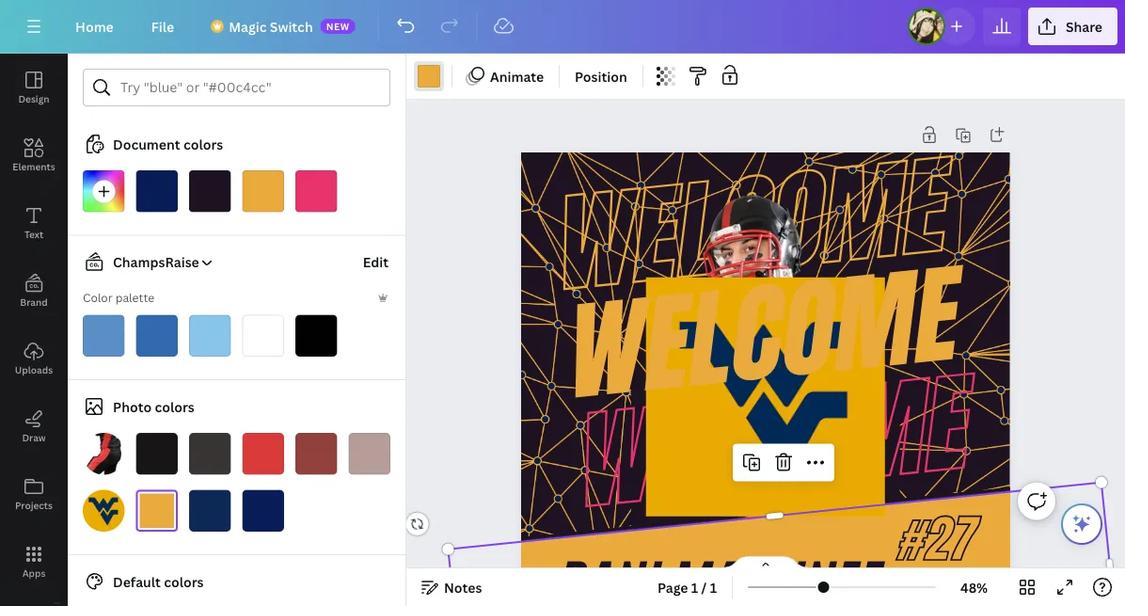 Task type: locate. For each thing, give the bounding box(es) containing it.
1 horizontal spatial #011d5b image
[[242, 490, 284, 532]]

#ffffff image
[[242, 315, 284, 357], [242, 315, 284, 357]]

#012958 image
[[189, 490, 231, 532], [189, 490, 231, 532]]

edit button
[[361, 243, 391, 281]]

apps
[[22, 567, 46, 579]]

0 horizontal spatial #011d5b image
[[136, 170, 178, 212]]

1 horizontal spatial 1
[[710, 578, 717, 596]]

0 horizontal spatial 1
[[692, 578, 699, 596]]

#011d5b image down document
[[136, 170, 178, 212]]

text button
[[0, 189, 68, 257]]

colors right default
[[164, 573, 204, 591]]

elements button
[[0, 121, 68, 189]]

0 vertical spatial #011d5b image
[[136, 170, 178, 212]]

#181616 image
[[136, 433, 178, 475]]

design button
[[0, 54, 68, 121]]

2 vertical spatial colors
[[164, 573, 204, 591]]

#011d5b image
[[136, 170, 178, 212], [242, 490, 284, 532]]

elements
[[12, 160, 55, 173]]

#75c6ef image
[[189, 315, 231, 357], [189, 315, 231, 357]]

page 1 / 1
[[658, 578, 717, 596]]

colors up #1f1122 icon
[[183, 135, 223, 153]]

position button
[[568, 61, 635, 91]]

brand button
[[0, 257, 68, 325]]

1 horizontal spatial #011d5b image
[[242, 490, 284, 532]]

#1f1122 image
[[189, 170, 231, 212]]

0 horizontal spatial #011d5b image
[[136, 170, 178, 212]]

#9d3a39 image
[[296, 433, 337, 475], [296, 433, 337, 475]]

colors right photo
[[155, 398, 195, 416]]

#011d5b image down #ed212f image
[[242, 490, 284, 532]]

quarter
[[896, 561, 972, 595]]

1 left the /
[[692, 578, 699, 596]]

#010101 image
[[296, 315, 337, 357]]

share
[[1066, 17, 1103, 35]]

#393535 image
[[189, 433, 231, 475]]

#ba9c98 image
[[349, 433, 391, 475]]

color palette
[[83, 290, 155, 305]]

colors for default colors
[[164, 573, 204, 591]]

#011d5b image down document
[[136, 170, 178, 212]]

#011d5b image down #ed212f image
[[242, 490, 284, 532]]

position
[[575, 67, 628, 85]]

welcome
[[552, 127, 958, 324], [563, 236, 969, 433], [574, 344, 981, 542]]

#fd0069 image
[[296, 170, 337, 212], [296, 170, 337, 212]]

1 vertical spatial #011d5b image
[[242, 490, 284, 532]]

#393535 image
[[189, 433, 231, 475]]

edit
[[363, 253, 389, 271]]

magic switch
[[229, 17, 313, 35]]

new
[[326, 20, 350, 32]]

#181616 image
[[136, 433, 178, 475]]

default colors
[[113, 573, 204, 591]]

champsraise
[[113, 253, 199, 271]]

1 vertical spatial colors
[[155, 398, 195, 416]]

#f5a700 image
[[418, 65, 441, 88], [418, 65, 441, 88], [242, 170, 284, 212]]

side panel tab list
[[0, 54, 68, 606]]

0 vertical spatial #011d5b image
[[136, 170, 178, 212]]

color
[[83, 290, 113, 305]]

uploads
[[15, 363, 53, 376]]

document colors
[[113, 135, 223, 153]]

0 vertical spatial colors
[[183, 135, 223, 153]]

file
[[151, 17, 174, 35]]

palette
[[115, 290, 155, 305]]

add a new color image
[[83, 170, 125, 212]]

#011d5b image
[[136, 170, 178, 212], [242, 490, 284, 532]]

abstract lines background  geometric technology image
[[513, 85, 1019, 591]]

colors
[[183, 135, 223, 153], [155, 398, 195, 416], [164, 573, 204, 591]]

#4890cd image
[[83, 315, 125, 357], [83, 315, 125, 357]]

#166bb5 image
[[136, 315, 178, 357], [136, 315, 178, 357]]

1 right the /
[[710, 578, 717, 596]]

#f5a700 image
[[242, 170, 284, 212], [136, 490, 178, 532], [136, 490, 178, 532]]

1
[[692, 578, 699, 596], [710, 578, 717, 596]]

photo
[[113, 398, 152, 416]]

magic
[[229, 17, 267, 35]]



Task type: vqa. For each thing, say whether or not it's contained in the screenshot.
photo colors
yes



Task type: describe. For each thing, give the bounding box(es) containing it.
apps button
[[0, 528, 68, 596]]

design
[[18, 92, 49, 105]]

1 1 from the left
[[692, 578, 699, 596]]

champsraise button
[[75, 251, 214, 273]]

#27
[[900, 503, 978, 577]]

#ba9c98 image
[[349, 433, 391, 475]]

switch
[[270, 17, 313, 35]]

notes button
[[414, 572, 490, 602]]

Try "blue" or "#00c4cc" search field
[[120, 70, 378, 105]]

add a new color image
[[83, 170, 125, 212]]

projects
[[15, 499, 53, 512]]

#ed212f image
[[242, 433, 284, 475]]

48%
[[961, 578, 988, 596]]

document
[[113, 135, 180, 153]]

colors for document colors
[[183, 135, 223, 153]]

#1f1122 image
[[189, 170, 231, 212]]

draw button
[[0, 392, 68, 460]]

/
[[702, 578, 707, 596]]

uploads button
[[0, 325, 68, 392]]

page
[[658, 578, 689, 596]]

notes
[[444, 578, 482, 596]]

brand
[[20, 296, 48, 308]]

1 vertical spatial #011d5b image
[[242, 490, 284, 532]]

#010101 image
[[296, 315, 337, 357]]

file button
[[136, 8, 189, 45]]

photo colors
[[113, 398, 195, 416]]

animate button
[[460, 61, 552, 91]]

48% button
[[944, 572, 1005, 602]]

home
[[75, 17, 114, 35]]

text
[[24, 228, 43, 240]]

2 1 from the left
[[710, 578, 717, 596]]

default
[[113, 573, 161, 591]]

home link
[[60, 8, 129, 45]]

colors for photo colors
[[155, 398, 195, 416]]

show pages image
[[721, 555, 811, 570]]

share button
[[1029, 8, 1118, 45]]

draw
[[22, 431, 46, 444]]

canva assistant image
[[1071, 513, 1094, 536]]

animate
[[490, 67, 544, 85]]

projects button
[[0, 460, 68, 528]]

main menu bar
[[0, 0, 1126, 54]]

#ed212f image
[[242, 433, 284, 475]]



